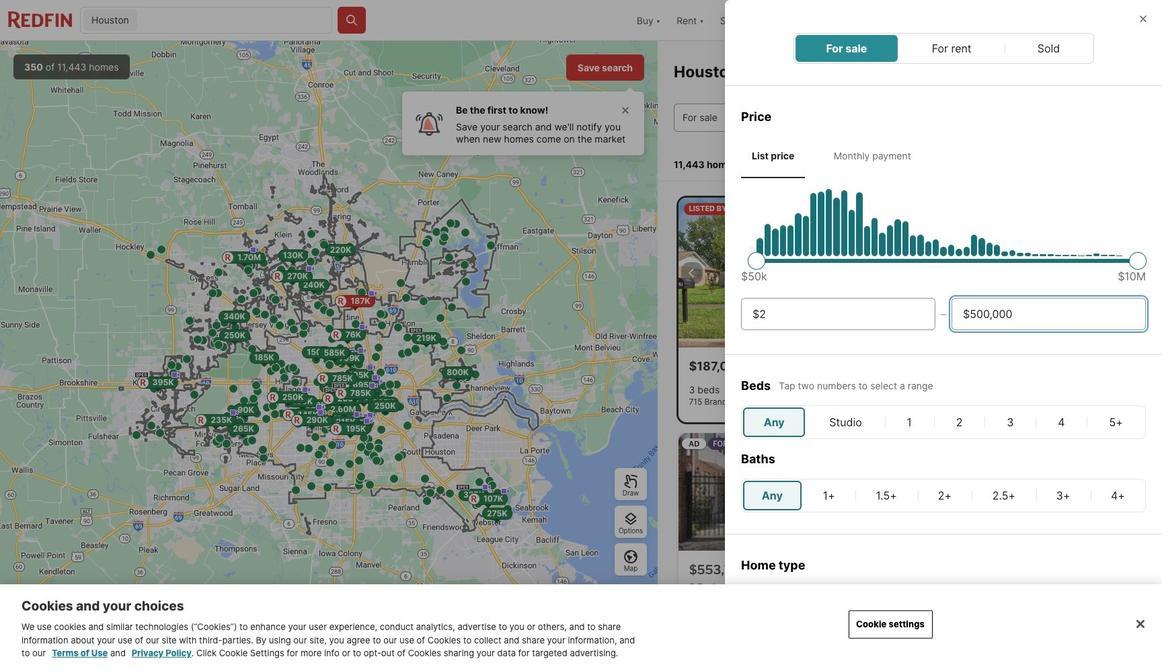 Task type: describe. For each thing, give the bounding box(es) containing it.
submit search image
[[345, 13, 358, 27]]

cookies and your choices alert dialog
[[0, 584, 1162, 667]]

number of bathrooms row
[[741, 479, 1146, 512]]

2 option from the left
[[845, 585, 938, 656]]

For sale radio
[[826, 40, 867, 56]]

Enter max text field
[[963, 306, 1135, 322]]

For rent radio
[[932, 40, 973, 56]]

previous image
[[684, 265, 700, 281]]

Enter min text field
[[753, 306, 924, 322]]

3 option from the left
[[949, 585, 1042, 656]]

advertisement image
[[671, 428, 910, 663]]

number of bedrooms row
[[741, 405, 1146, 439]]



Task type: locate. For each thing, give the bounding box(es) containing it.
minimum price slider
[[748, 252, 766, 269]]

map region
[[0, 41, 658, 667]]

tab list
[[741, 137, 1146, 178]]

4 option from the left
[[1053, 585, 1146, 656]]

1 option from the left
[[741, 585, 834, 656]]

ad element
[[678, 433, 903, 658]]

dialog
[[725, 0, 1162, 667]]

menu bar
[[793, 33, 1094, 64]]

next image
[[881, 265, 898, 281]]

None search field
[[140, 7, 332, 34]]

google image
[[3, 650, 48, 667]]

list box
[[741, 585, 1146, 667]]

maximum price slider
[[1129, 252, 1147, 269]]

cell
[[743, 407, 805, 437], [808, 407, 884, 437], [886, 407, 933, 437], [936, 407, 984, 437], [986, 407, 1035, 437], [1037, 407, 1086, 437], [1089, 407, 1144, 437], [743, 481, 801, 510], [804, 481, 854, 510], [857, 481, 916, 510], [919, 481, 971, 510], [973, 481, 1035, 510], [1038, 481, 1089, 510], [1092, 481, 1144, 510]]

option
[[741, 585, 834, 656], [845, 585, 938, 656], [949, 585, 1042, 656], [1053, 585, 1146, 656]]

Sold radio
[[1038, 40, 1061, 56]]



Task type: vqa. For each thing, say whether or not it's contained in the screenshot.
retreat.
no



